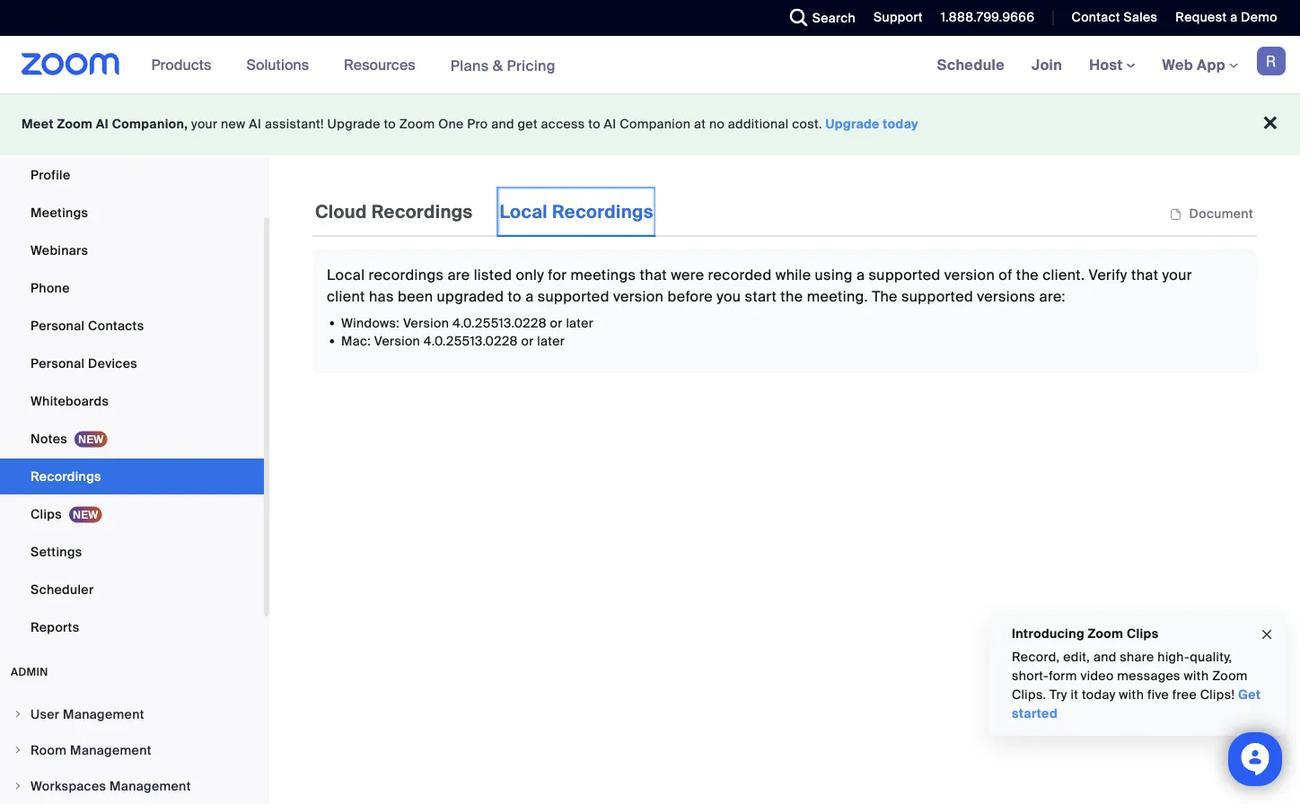 Task type: locate. For each thing, give the bounding box(es) containing it.
and left get
[[492, 116, 515, 132]]

clips up share
[[1127, 626, 1159, 642]]

recordings
[[372, 200, 473, 223], [552, 200, 654, 223], [31, 468, 101, 485]]

your inside the meet zoom ai companion, footer
[[191, 116, 218, 132]]

1 horizontal spatial and
[[1094, 649, 1117, 666]]

the down while
[[781, 287, 803, 306]]

supported
[[869, 265, 941, 284], [538, 287, 610, 306], [902, 287, 974, 306]]

right image
[[13, 746, 23, 756], [13, 782, 23, 792]]

3 ai from the left
[[604, 116, 617, 132]]

phone
[[31, 280, 70, 296]]

introducing zoom clips
[[1012, 626, 1159, 642]]

1 vertical spatial and
[[1094, 649, 1117, 666]]

a right using
[[857, 265, 865, 284]]

join
[[1032, 55, 1063, 74]]

personal devices link
[[0, 346, 264, 382]]

1 vertical spatial management
[[70, 742, 152, 759]]

support link
[[861, 0, 928, 36], [874, 9, 923, 26]]

mac:
[[341, 333, 371, 349]]

0 vertical spatial the
[[1017, 265, 1039, 284]]

0 horizontal spatial or
[[521, 333, 534, 349]]

meet zoom ai companion, footer
[[0, 93, 1301, 155]]

1 vertical spatial a
[[857, 265, 865, 284]]

contact sales
[[1072, 9, 1158, 26]]

local inside local recordings are listed only for meetings that were recorded while using a supported version of the client. verify that your client has been upgraded to a supported version before you start the meeting. the supported versions are: windows: version 4.0.25513.0228 or later mac: version 4.0.25513.0228 or later
[[327, 265, 365, 284]]

0 vertical spatial your
[[191, 116, 218, 132]]

using
[[815, 265, 853, 284]]

were
[[671, 265, 705, 284]]

upgrade right cost.
[[826, 116, 880, 132]]

management for room management
[[70, 742, 152, 759]]

local
[[500, 200, 548, 223], [327, 265, 365, 284]]

right image inside room management menu item
[[13, 746, 23, 756]]

join link
[[1019, 36, 1076, 93]]

0 horizontal spatial local
[[327, 265, 365, 284]]

2 right image from the top
[[13, 782, 23, 792]]

close image
[[1260, 625, 1275, 646]]

recordings down notes
[[31, 468, 101, 485]]

clips
[[31, 506, 62, 523], [1127, 626, 1159, 642]]

version left of
[[945, 265, 995, 284]]

form
[[1049, 668, 1078, 685]]

local inside tab
[[500, 200, 548, 223]]

before
[[668, 287, 713, 306]]

to down resources dropdown button
[[384, 116, 396, 132]]

0 vertical spatial and
[[492, 116, 515, 132]]

1 ai from the left
[[96, 116, 109, 132]]

support
[[874, 9, 923, 26]]

zoom inside record, edit, and share high-quality, short-form video messages with zoom clips. try it today with five free clips!
[[1213, 668, 1248, 685]]

local for local recordings
[[500, 200, 548, 223]]

recordings up "meetings"
[[552, 200, 654, 223]]

admin
[[11, 666, 48, 680]]

1.888.799.9666
[[941, 9, 1035, 26]]

zoom left one
[[400, 116, 435, 132]]

0 horizontal spatial upgrade
[[327, 116, 381, 132]]

your left new
[[191, 116, 218, 132]]

meetings link
[[0, 195, 264, 231]]

contacts
[[88, 318, 144, 334]]

version down been
[[403, 315, 449, 331]]

management for user management
[[63, 707, 144, 723]]

your down file icon on the right top
[[1163, 265, 1193, 284]]

user
[[31, 707, 60, 723]]

and inside the meet zoom ai companion, footer
[[492, 116, 515, 132]]

high-
[[1158, 649, 1190, 666]]

1 vertical spatial your
[[1163, 265, 1193, 284]]

request
[[1176, 9, 1227, 26]]

0 vertical spatial 4.0.25513.0228
[[453, 315, 547, 331]]

1 horizontal spatial today
[[1082, 687, 1116, 704]]

right image inside workspaces management menu item
[[13, 782, 23, 792]]

recordings up recordings
[[372, 200, 473, 223]]

version down "meetings"
[[613, 287, 664, 306]]

1 horizontal spatial your
[[1163, 265, 1193, 284]]

1 vertical spatial right image
[[13, 782, 23, 792]]

1 horizontal spatial to
[[508, 287, 522, 306]]

sales
[[1124, 9, 1158, 26]]

1 right image from the top
[[13, 746, 23, 756]]

admin menu menu
[[0, 698, 264, 805]]

right image left the room
[[13, 746, 23, 756]]

0 horizontal spatial clips
[[31, 506, 62, 523]]

host
[[1090, 55, 1127, 74]]

settings
[[31, 544, 82, 561]]

1 vertical spatial clips
[[1127, 626, 1159, 642]]

quality,
[[1190, 649, 1233, 666]]

ai left the companion on the top of page
[[604, 116, 617, 132]]

0 horizontal spatial that
[[640, 265, 667, 284]]

1 vertical spatial local
[[327, 265, 365, 284]]

1 horizontal spatial version
[[945, 265, 995, 284]]

web app
[[1163, 55, 1226, 74]]

zoom right meet
[[57, 116, 93, 132]]

0 horizontal spatial the
[[781, 287, 803, 306]]

a down only
[[526, 287, 534, 306]]

search button
[[777, 0, 861, 36]]

or down for
[[550, 315, 563, 331]]

your inside local recordings are listed only for meetings that were recorded while using a supported version of the client. verify that your client has been upgraded to a supported version before you start the meeting. the supported versions are: windows: version 4.0.25513.0228 or later mac: version 4.0.25513.0228 or later
[[1163, 265, 1193, 284]]

0 vertical spatial clips
[[31, 506, 62, 523]]

meeting.
[[807, 287, 869, 306]]

1 horizontal spatial that
[[1132, 265, 1159, 284]]

1 horizontal spatial ai
[[249, 116, 262, 132]]

schedule
[[938, 55, 1005, 74]]

supported up the at the top of the page
[[869, 265, 941, 284]]

0 horizontal spatial to
[[384, 116, 396, 132]]

0 vertical spatial version
[[403, 315, 449, 331]]

and
[[492, 116, 515, 132], [1094, 649, 1117, 666]]

management up room management
[[63, 707, 144, 723]]

0 vertical spatial personal
[[31, 318, 85, 334]]

2 vertical spatial management
[[110, 778, 191, 795]]

0 vertical spatial a
[[1231, 9, 1238, 26]]

2 upgrade from the left
[[826, 116, 880, 132]]

plans & pricing link
[[451, 56, 556, 75], [451, 56, 556, 75]]

management down room management menu item on the left of the page
[[110, 778, 191, 795]]

that right verify
[[1132, 265, 1159, 284]]

2 horizontal spatial ai
[[604, 116, 617, 132]]

0 horizontal spatial recordings
[[31, 468, 101, 485]]

personal down phone
[[31, 318, 85, 334]]

with
[[1184, 668, 1209, 685], [1120, 687, 1145, 704]]

with up free
[[1184, 668, 1209, 685]]

or down only
[[521, 333, 534, 349]]

right image for room management
[[13, 746, 23, 756]]

0 horizontal spatial with
[[1120, 687, 1145, 704]]

introducing
[[1012, 626, 1085, 642]]

to right access
[[589, 116, 601, 132]]

1 personal from the top
[[31, 318, 85, 334]]

1 horizontal spatial recordings
[[372, 200, 473, 223]]

0 horizontal spatial ai
[[96, 116, 109, 132]]

zoom up "clips!"
[[1213, 668, 1248, 685]]

supported down for
[[538, 287, 610, 306]]

0 vertical spatial management
[[63, 707, 144, 723]]

0 horizontal spatial your
[[191, 116, 218, 132]]

messages
[[1118, 668, 1181, 685]]

1 horizontal spatial local
[[500, 200, 548, 223]]

document
[[1190, 206, 1254, 223]]

later
[[566, 315, 594, 331], [537, 333, 565, 349]]

1 horizontal spatial a
[[857, 265, 865, 284]]

get started
[[1012, 687, 1261, 723]]

contact sales link
[[1059, 0, 1163, 36], [1072, 9, 1158, 26]]

ai left the companion,
[[96, 116, 109, 132]]

at
[[694, 116, 706, 132]]

to
[[384, 116, 396, 132], [589, 116, 601, 132], [508, 287, 522, 306]]

to down only
[[508, 287, 522, 306]]

zoom
[[57, 116, 93, 132], [400, 116, 435, 132], [1088, 626, 1124, 642], [1213, 668, 1248, 685]]

0 vertical spatial version
[[945, 265, 995, 284]]

personal contacts
[[31, 318, 144, 334]]

0 vertical spatial right image
[[13, 746, 23, 756]]

ai
[[96, 116, 109, 132], [249, 116, 262, 132], [604, 116, 617, 132]]

ai right new
[[249, 116, 262, 132]]

access
[[541, 116, 585, 132]]

1 horizontal spatial upgrade
[[826, 116, 880, 132]]

1 upgrade from the left
[[327, 116, 381, 132]]

a left demo
[[1231, 9, 1238, 26]]

1 horizontal spatial or
[[550, 315, 563, 331]]

notes link
[[0, 421, 264, 457]]

has
[[369, 287, 394, 306]]

0 horizontal spatial a
[[526, 287, 534, 306]]

search
[[813, 9, 856, 26]]

local recordings
[[500, 200, 654, 223]]

room
[[31, 742, 67, 759]]

local up client
[[327, 265, 365, 284]]

reports link
[[0, 610, 264, 646]]

1 vertical spatial personal
[[31, 355, 85, 372]]

are
[[448, 265, 470, 284]]

1 horizontal spatial with
[[1184, 668, 1209, 685]]

0 horizontal spatial and
[[492, 116, 515, 132]]

web
[[1163, 55, 1194, 74]]

recordings inside tab
[[372, 200, 473, 223]]

personal for personal contacts
[[31, 318, 85, 334]]

versions
[[978, 287, 1036, 306]]

0 vertical spatial local
[[500, 200, 548, 223]]

workspaces management menu item
[[0, 770, 264, 804]]

a
[[1231, 9, 1238, 26], [857, 265, 865, 284], [526, 287, 534, 306]]

clips up settings
[[31, 506, 62, 523]]

management for workspaces management
[[110, 778, 191, 795]]

1 that from the left
[[640, 265, 667, 284]]

five
[[1148, 687, 1170, 704]]

2 personal from the top
[[31, 355, 85, 372]]

4.0.25513.0228
[[453, 315, 547, 331], [424, 333, 518, 349]]

are:
[[1040, 287, 1066, 306]]

local up only
[[500, 200, 548, 223]]

webinars
[[31, 242, 88, 259]]

version down 'windows:'
[[374, 333, 421, 349]]

and up video
[[1094, 649, 1117, 666]]

2 vertical spatial a
[[526, 287, 534, 306]]

plans & pricing
[[451, 56, 556, 75]]

0 horizontal spatial today
[[883, 116, 919, 132]]

0 vertical spatial today
[[883, 116, 919, 132]]

document button
[[1166, 206, 1258, 223]]

personal contacts link
[[0, 308, 264, 344]]

only
[[516, 265, 544, 284]]

zoom logo image
[[22, 53, 120, 75]]

recordings inside tab
[[552, 200, 654, 223]]

1 vertical spatial or
[[521, 333, 534, 349]]

banner
[[0, 36, 1301, 95]]

0 horizontal spatial later
[[537, 333, 565, 349]]

upgrade down product information navigation
[[327, 116, 381, 132]]

0 horizontal spatial version
[[613, 287, 664, 306]]

0 vertical spatial with
[[1184, 668, 1209, 685]]

cloud recordings tab
[[313, 187, 476, 237]]

upgrade
[[327, 116, 381, 132], [826, 116, 880, 132]]

one
[[439, 116, 464, 132]]

2 horizontal spatial recordings
[[552, 200, 654, 223]]

web app button
[[1163, 55, 1239, 74]]

that left were
[[640, 265, 667, 284]]

2 horizontal spatial a
[[1231, 9, 1238, 26]]

management up workspaces management in the left of the page
[[70, 742, 152, 759]]

the
[[1017, 265, 1039, 284], [781, 287, 803, 306]]

1.888.799.9666 button
[[928, 0, 1040, 36], [941, 9, 1035, 26]]

verify
[[1089, 265, 1128, 284]]

management
[[63, 707, 144, 723], [70, 742, 152, 759], [110, 778, 191, 795]]

profile
[[31, 167, 70, 183]]

1 horizontal spatial later
[[566, 315, 594, 331]]

contact
[[1072, 9, 1121, 26]]

the right of
[[1017, 265, 1039, 284]]

of
[[999, 265, 1013, 284]]

personal menu menu
[[0, 119, 264, 648]]

right image left the workspaces
[[13, 782, 23, 792]]

been
[[398, 287, 433, 306]]

for
[[548, 265, 567, 284]]

1 vertical spatial the
[[781, 287, 803, 306]]

with down messages
[[1120, 687, 1145, 704]]

your
[[191, 116, 218, 132], [1163, 265, 1193, 284]]

banner containing products
[[0, 36, 1301, 95]]

pricing
[[507, 56, 556, 75]]

1 vertical spatial version
[[613, 287, 664, 306]]

personal up whiteboards at the left of page
[[31, 355, 85, 372]]

1 vertical spatial later
[[537, 333, 565, 349]]

personal inside "link"
[[31, 318, 85, 334]]

1 vertical spatial today
[[1082, 687, 1116, 704]]



Task type: vqa. For each thing, say whether or not it's contained in the screenshot.
team chat LINK
no



Task type: describe. For each thing, give the bounding box(es) containing it.
cost.
[[793, 116, 823, 132]]

clips.
[[1012, 687, 1047, 704]]

get
[[518, 116, 538, 132]]

profile picture image
[[1258, 47, 1286, 75]]

right image for workspaces management
[[13, 782, 23, 792]]

clips inside personal menu menu
[[31, 506, 62, 523]]

get
[[1239, 687, 1261, 704]]

scheduler link
[[0, 572, 264, 608]]

upgrade today link
[[826, 116, 919, 132]]

meetings
[[31, 204, 88, 221]]

you
[[717, 287, 741, 306]]

supported right the at the top of the page
[[902, 287, 974, 306]]

&
[[493, 56, 503, 75]]

assistant!
[[265, 116, 324, 132]]

settings link
[[0, 534, 264, 570]]

recordings for cloud recordings
[[372, 200, 473, 223]]

no
[[710, 116, 725, 132]]

2 that from the left
[[1132, 265, 1159, 284]]

0 vertical spatial later
[[566, 315, 594, 331]]

phone link
[[0, 270, 264, 306]]

and inside record, edit, and share high-quality, short-form video messages with zoom clips. try it today with five free clips!
[[1094, 649, 1117, 666]]

host button
[[1090, 55, 1136, 74]]

1 vertical spatial with
[[1120, 687, 1145, 704]]

clips link
[[0, 497, 264, 533]]

0 vertical spatial or
[[550, 315, 563, 331]]

reports
[[31, 619, 79, 636]]

1 vertical spatial 4.0.25513.0228
[[424, 333, 518, 349]]

meetings
[[571, 265, 636, 284]]

tabs of recording tab list
[[313, 187, 656, 237]]

product information navigation
[[138, 36, 569, 95]]

1 horizontal spatial the
[[1017, 265, 1039, 284]]

2 horizontal spatial to
[[589, 116, 601, 132]]

video
[[1081, 668, 1114, 685]]

user management menu item
[[0, 698, 264, 732]]

recordings inside 'link'
[[31, 468, 101, 485]]

meet
[[22, 116, 54, 132]]

right image
[[13, 710, 23, 720]]

cloud recordings
[[315, 200, 473, 223]]

recordings link
[[0, 459, 264, 495]]

main content element
[[313, 187, 1258, 374]]

while
[[776, 265, 812, 284]]

companion,
[[112, 116, 188, 132]]

resources
[[344, 55, 416, 74]]

upgraded
[[437, 287, 504, 306]]

new
[[221, 116, 246, 132]]

room management menu item
[[0, 734, 264, 768]]

edit,
[[1064, 649, 1091, 666]]

resources button
[[344, 36, 424, 93]]

short-
[[1012, 668, 1049, 685]]

additional
[[728, 116, 789, 132]]

clips!
[[1201, 687, 1235, 704]]

today inside record, edit, and share high-quality, short-form video messages with zoom clips. try it today with five free clips!
[[1082, 687, 1116, 704]]

workspaces management
[[31, 778, 191, 795]]

share
[[1120, 649, 1155, 666]]

client.
[[1043, 265, 1085, 284]]

file image
[[1170, 206, 1183, 223]]

user management
[[31, 707, 144, 723]]

record,
[[1012, 649, 1060, 666]]

1 horizontal spatial clips
[[1127, 626, 1159, 642]]

solutions
[[246, 55, 309, 74]]

free
[[1173, 687, 1197, 704]]

to inside local recordings are listed only for meetings that were recorded while using a supported version of the client. verify that your client has been upgraded to a supported version before you start the meeting. the supported versions are: windows: version 4.0.25513.0228 or later mac: version 4.0.25513.0228 or later
[[508, 287, 522, 306]]

client
[[327, 287, 365, 306]]

started
[[1012, 706, 1058, 723]]

it
[[1071, 687, 1079, 704]]

demo
[[1242, 9, 1278, 26]]

recorded
[[708, 265, 772, 284]]

local recordings tab
[[497, 187, 656, 237]]

profile link
[[0, 157, 264, 193]]

1 vertical spatial version
[[374, 333, 421, 349]]

local for local recordings are listed only for meetings that were recorded while using a supported version of the client. verify that your client has been upgraded to a supported version before you start the meeting. the supported versions are: windows: version 4.0.25513.0228 or later mac: version 4.0.25513.0228 or later
[[327, 265, 365, 284]]

get started link
[[1012, 687, 1261, 723]]

whiteboards
[[31, 393, 109, 410]]

workspaces
[[31, 778, 106, 795]]

cloud
[[315, 200, 367, 223]]

meetings navigation
[[924, 36, 1301, 95]]

try
[[1050, 687, 1068, 704]]

request a demo
[[1176, 9, 1278, 26]]

solutions button
[[246, 36, 317, 93]]

zoom up edit,
[[1088, 626, 1124, 642]]

plans
[[451, 56, 489, 75]]

scheduler
[[31, 582, 94, 598]]

windows:
[[341, 315, 400, 331]]

start
[[745, 287, 777, 306]]

recordings
[[369, 265, 444, 284]]

schedule link
[[924, 36, 1019, 93]]

webinars link
[[0, 233, 264, 269]]

record, edit, and share high-quality, short-form video messages with zoom clips. try it today with five free clips!
[[1012, 649, 1248, 704]]

personal for personal devices
[[31, 355, 85, 372]]

2 ai from the left
[[249, 116, 262, 132]]

devices
[[88, 355, 137, 372]]

recordings for local recordings
[[552, 200, 654, 223]]

today inside the meet zoom ai companion, footer
[[883, 116, 919, 132]]



